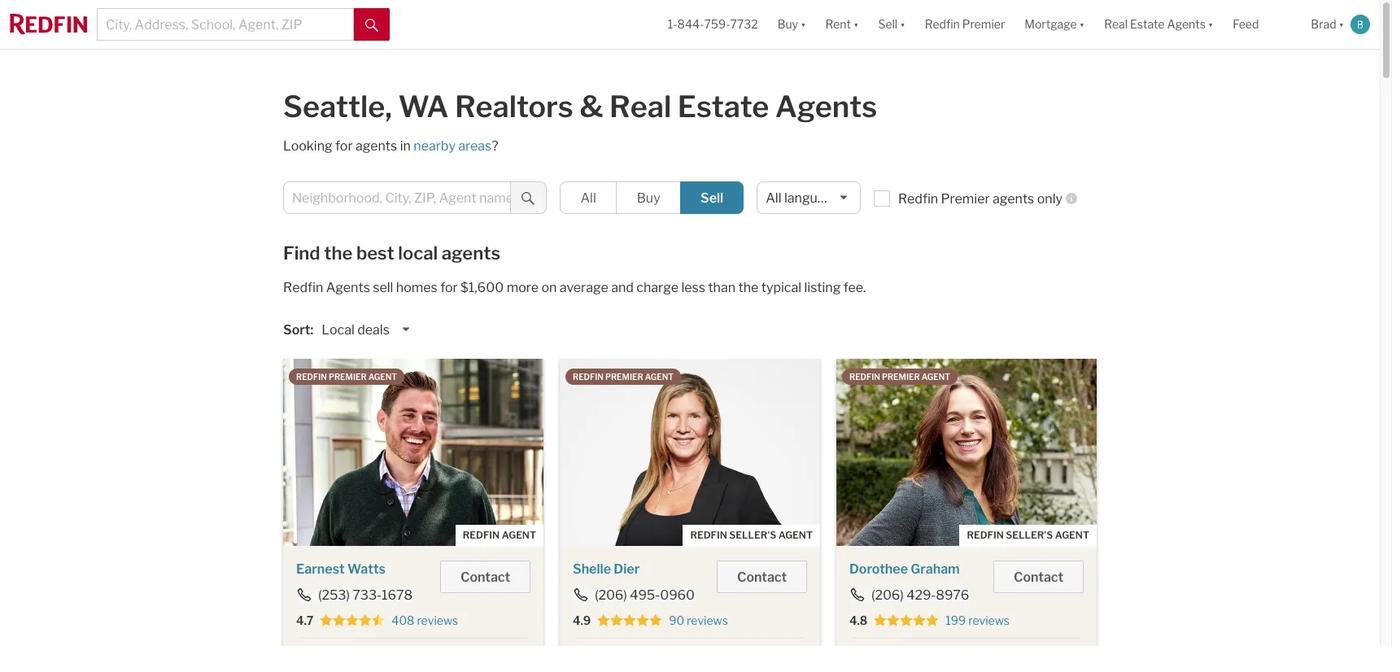 Task type: vqa. For each thing, say whether or not it's contained in the screenshot.


Task type: locate. For each thing, give the bounding box(es) containing it.
1 horizontal spatial (206)
[[871, 587, 904, 603]]

reviews right 408
[[417, 613, 458, 627]]

all inside radio
[[581, 190, 596, 206]]

option group containing all
[[560, 181, 744, 214]]

1 horizontal spatial estate
[[1130, 17, 1165, 31]]

0 horizontal spatial contact
[[461, 570, 510, 585]]

0 horizontal spatial sell
[[701, 190, 724, 206]]

sell
[[878, 17, 898, 31], [701, 190, 724, 206]]

contact button
[[440, 561, 531, 593], [717, 561, 807, 593], [994, 561, 1084, 593]]

2 horizontal spatial reviews
[[968, 613, 1010, 627]]

all languages
[[766, 190, 847, 206]]

2 vertical spatial agents
[[442, 242, 500, 264]]

buy inside radio
[[637, 190, 660, 206]]

redfin premier agent for dier
[[573, 372, 674, 382]]

(206) down shelle dier link
[[595, 587, 627, 603]]

733-
[[353, 587, 382, 603]]

0 vertical spatial submit search image
[[365, 18, 378, 32]]

199 reviews
[[946, 613, 1010, 627]]

all left "buy" radio
[[581, 190, 596, 206]]

for right looking
[[335, 138, 353, 154]]

?
[[492, 138, 498, 154]]

contact button up the 90 reviews
[[717, 561, 807, 593]]

1-844-759-7732
[[668, 17, 758, 31]]

2 reviews from the left
[[687, 613, 728, 627]]

3 premier from the left
[[882, 372, 920, 382]]

photo of shelle dier image
[[560, 359, 820, 546]]

408
[[392, 613, 414, 627]]

premier for redfin premier
[[962, 17, 1005, 31]]

reviews for (206) 429-8976
[[968, 613, 1010, 627]]

1 vertical spatial buy
[[637, 190, 660, 206]]

▾ for sell ▾
[[900, 17, 905, 31]]

submit search image
[[365, 18, 378, 32], [522, 192, 535, 205]]

0 vertical spatial sell
[[878, 17, 898, 31]]

charge
[[637, 280, 679, 295]]

find
[[283, 242, 320, 264]]

4 ▾ from the left
[[1079, 17, 1085, 31]]

▾ for brad ▾
[[1339, 17, 1344, 31]]

2 redfin premier agent from the left
[[573, 372, 674, 382]]

0 horizontal spatial agents
[[356, 138, 397, 154]]

sell inside option
[[701, 190, 724, 206]]

earnest watts
[[296, 561, 386, 577]]

contact for 8976
[[1014, 570, 1063, 585]]

contact button for (206) 495-0960
[[717, 561, 807, 593]]

1 redfin seller's agent from the left
[[690, 529, 813, 541]]

sell right the rent ▾ in the top of the page
[[878, 17, 898, 31]]

shelle dier link
[[573, 561, 640, 577]]

sell for sell
[[701, 190, 724, 206]]

(206) down dorothee
[[871, 587, 904, 603]]

1 vertical spatial submit search image
[[522, 192, 535, 205]]

agents inside dropdown button
[[1167, 17, 1206, 31]]

Buy radio
[[616, 181, 681, 214]]

redfin inside button
[[925, 17, 960, 31]]

premier
[[329, 372, 367, 382], [605, 372, 643, 382], [882, 372, 920, 382]]

(206) 495-0960
[[595, 587, 695, 603]]

agents left in
[[356, 138, 397, 154]]

sell right "buy" radio
[[701, 190, 724, 206]]

0 vertical spatial buy
[[778, 17, 798, 31]]

premier for redfin premier agents only
[[941, 191, 990, 207]]

Neighborhood, City, ZIP, Agent name search field
[[283, 181, 511, 214]]

5 ▾ from the left
[[1208, 17, 1213, 31]]

1 vertical spatial redfin
[[898, 191, 938, 207]]

90
[[669, 613, 684, 627]]

▾ right rent
[[853, 17, 859, 31]]

1 horizontal spatial agents
[[442, 242, 500, 264]]

rent
[[825, 17, 851, 31]]

2 horizontal spatial contact button
[[994, 561, 1084, 593]]

average
[[560, 280, 608, 295]]

1 vertical spatial real
[[610, 89, 671, 124]]

2 contact from the left
[[737, 570, 787, 585]]

buy for buy ▾
[[778, 17, 798, 31]]

3 contact from the left
[[1014, 570, 1063, 585]]

redfin
[[296, 372, 327, 382], [573, 372, 604, 382], [849, 372, 880, 382], [463, 529, 500, 541], [690, 529, 727, 541], [967, 529, 1004, 541]]

shelle dier
[[573, 561, 640, 577]]

premier for graham
[[882, 372, 920, 382]]

▾ right 'mortgage'
[[1079, 17, 1085, 31]]

redfin
[[925, 17, 960, 31], [898, 191, 938, 207], [283, 280, 323, 295]]

0 vertical spatial redfin
[[925, 17, 960, 31]]

earnest
[[296, 561, 345, 577]]

2 redfin seller's agent from the left
[[967, 529, 1089, 541]]

buy right 7732
[[778, 17, 798, 31]]

0 horizontal spatial for
[[335, 138, 353, 154]]

1 horizontal spatial redfin premier agent
[[573, 372, 674, 382]]

1 contact button from the left
[[440, 561, 531, 593]]

1 horizontal spatial redfin seller's agent
[[967, 529, 1089, 541]]

mortgage ▾ button
[[1025, 0, 1085, 49]]

reviews
[[417, 613, 458, 627], [687, 613, 728, 627], [968, 613, 1010, 627]]

All radio
[[560, 181, 617, 214]]

▾ right brad
[[1339, 17, 1344, 31]]

1 vertical spatial premier
[[941, 191, 990, 207]]

all for all languages
[[766, 190, 782, 206]]

1 horizontal spatial all
[[766, 190, 782, 206]]

redfin seller's agent for (206) 429-8976
[[967, 529, 1089, 541]]

agents left only
[[993, 191, 1034, 207]]

3 reviews from the left
[[968, 613, 1010, 627]]

199
[[946, 613, 966, 627]]

sort:
[[283, 322, 313, 337]]

redfin premier agent for watts
[[296, 372, 397, 382]]

buy
[[778, 17, 798, 31], [637, 190, 660, 206]]

1 vertical spatial sell
[[701, 190, 724, 206]]

0 horizontal spatial premier
[[329, 372, 367, 382]]

2 all from the left
[[766, 190, 782, 206]]

3 redfin premier agent from the left
[[849, 372, 950, 382]]

0 horizontal spatial contact button
[[440, 561, 531, 593]]

1 horizontal spatial contact
[[737, 570, 787, 585]]

1 horizontal spatial contact button
[[717, 561, 807, 593]]

feed button
[[1223, 0, 1301, 49]]

agents for premier
[[993, 191, 1034, 207]]

6 ▾ from the left
[[1339, 17, 1344, 31]]

0 horizontal spatial agents
[[326, 280, 370, 295]]

real estate agents ▾ link
[[1104, 0, 1213, 49]]

0 vertical spatial estate
[[1130, 17, 1165, 31]]

1 (206) from the left
[[595, 587, 627, 603]]

1 horizontal spatial premier
[[605, 372, 643, 382]]

redfin premier agents only
[[898, 191, 1063, 207]]

0 horizontal spatial submit search image
[[365, 18, 378, 32]]

the right find
[[324, 242, 353, 264]]

2 seller's from the left
[[1006, 529, 1053, 541]]

1 ▾ from the left
[[801, 17, 806, 31]]

estate
[[1130, 17, 1165, 31], [677, 89, 769, 124]]

▾ left 'feed'
[[1208, 17, 1213, 31]]

2 horizontal spatial agents
[[993, 191, 1034, 207]]

2 vertical spatial redfin
[[283, 280, 323, 295]]

contact for 0960
[[737, 570, 787, 585]]

1 contact from the left
[[461, 570, 510, 585]]

2 contact button from the left
[[717, 561, 807, 593]]

0 horizontal spatial redfin premier agent
[[296, 372, 397, 382]]

0 horizontal spatial redfin seller's agent
[[690, 529, 813, 541]]

0 horizontal spatial the
[[324, 242, 353, 264]]

contact button down redfin agent
[[440, 561, 531, 593]]

1 horizontal spatial buy
[[778, 17, 798, 31]]

realtors
[[455, 89, 573, 124]]

1 redfin premier agent from the left
[[296, 372, 397, 382]]

premier inside button
[[962, 17, 1005, 31]]

dorothee graham
[[849, 561, 960, 577]]

0 horizontal spatial real
[[610, 89, 671, 124]]

rent ▾ button
[[816, 0, 869, 49]]

find the best local agents
[[283, 242, 500, 264]]

0960
[[660, 587, 695, 603]]

1 horizontal spatial seller's
[[1006, 529, 1053, 541]]

0 vertical spatial agents
[[356, 138, 397, 154]]

agents
[[1167, 17, 1206, 31], [775, 89, 877, 124], [326, 280, 370, 295]]

less
[[681, 280, 705, 295]]

1 premier from the left
[[329, 372, 367, 382]]

(206) 429-8976
[[871, 587, 969, 603]]

2 (206) from the left
[[871, 587, 904, 603]]

redfin agent
[[463, 529, 536, 541]]

(206) for (206) 429-8976
[[871, 587, 904, 603]]

1 vertical spatial the
[[738, 280, 759, 295]]

0 horizontal spatial estate
[[677, 89, 769, 124]]

for right homes
[[440, 280, 458, 295]]

495-
[[630, 587, 660, 603]]

sell inside dropdown button
[[878, 17, 898, 31]]

2 ▾ from the left
[[853, 17, 859, 31]]

7732
[[730, 17, 758, 31]]

1 vertical spatial estate
[[677, 89, 769, 124]]

buy inside dropdown button
[[778, 17, 798, 31]]

0 vertical spatial agents
[[1167, 17, 1206, 31]]

0 horizontal spatial seller's
[[729, 529, 776, 541]]

sell
[[373, 280, 393, 295]]

contact button up 199 reviews
[[994, 561, 1084, 593]]

0 vertical spatial the
[[324, 242, 353, 264]]

1 vertical spatial agents
[[775, 89, 877, 124]]

1 horizontal spatial real
[[1104, 17, 1128, 31]]

photo of earnest watts image
[[283, 359, 544, 546]]

0 horizontal spatial (206)
[[595, 587, 627, 603]]

1 vertical spatial agents
[[993, 191, 1034, 207]]

2 premier from the left
[[605, 372, 643, 382]]

1 reviews from the left
[[417, 613, 458, 627]]

1 horizontal spatial reviews
[[687, 613, 728, 627]]

local deals
[[322, 322, 390, 338]]

1 horizontal spatial sell
[[878, 17, 898, 31]]

1-
[[668, 17, 677, 31]]

real estate agents ▾ button
[[1094, 0, 1223, 49]]

agents up $1,600
[[442, 242, 500, 264]]

0 vertical spatial real
[[1104, 17, 1128, 31]]

wa
[[398, 89, 449, 124]]

(253) 733-1678 button
[[296, 587, 413, 603]]

real right &
[[610, 89, 671, 124]]

844-
[[677, 17, 704, 31]]

2 horizontal spatial premier
[[882, 372, 920, 382]]

▾ left rent
[[801, 17, 806, 31]]

contact
[[461, 570, 510, 585], [737, 570, 787, 585], [1014, 570, 1063, 585]]

reviews right 90
[[687, 613, 728, 627]]

▾ for rent ▾
[[853, 17, 859, 31]]

(206) 429-8976 button
[[849, 587, 970, 603]]

90 reviews
[[669, 613, 728, 627]]

watts
[[347, 561, 386, 577]]

seller's
[[729, 529, 776, 541], [1006, 529, 1053, 541]]

on
[[541, 280, 557, 295]]

(253)
[[318, 587, 350, 603]]

▾
[[801, 17, 806, 31], [853, 17, 859, 31], [900, 17, 905, 31], [1079, 17, 1085, 31], [1208, 17, 1213, 31], [1339, 17, 1344, 31]]

1 vertical spatial for
[[440, 280, 458, 295]]

1 seller's from the left
[[729, 529, 776, 541]]

0 vertical spatial premier
[[962, 17, 1005, 31]]

0 horizontal spatial all
[[581, 190, 596, 206]]

1 horizontal spatial submit search image
[[522, 192, 535, 205]]

agents
[[356, 138, 397, 154], [993, 191, 1034, 207], [442, 242, 500, 264]]

1 all from the left
[[581, 190, 596, 206]]

buy ▾ button
[[768, 0, 816, 49]]

2 horizontal spatial agents
[[1167, 17, 1206, 31]]

all left languages
[[766, 190, 782, 206]]

sell ▾
[[878, 17, 905, 31]]

agents for for
[[356, 138, 397, 154]]

for
[[335, 138, 353, 154], [440, 280, 458, 295]]

1 horizontal spatial agents
[[775, 89, 877, 124]]

real right mortgage ▾
[[1104, 17, 1128, 31]]

2 horizontal spatial contact
[[1014, 570, 1063, 585]]

759-
[[704, 17, 730, 31]]

4.7
[[296, 613, 314, 627]]

▾ right the rent ▾ in the top of the page
[[900, 17, 905, 31]]

buy right all radio
[[637, 190, 660, 206]]

only
[[1037, 191, 1063, 207]]

real estate agents ▾
[[1104, 17, 1213, 31]]

premier for dier
[[605, 372, 643, 382]]

3 ▾ from the left
[[900, 17, 905, 31]]

all
[[581, 190, 596, 206], [766, 190, 782, 206]]

the right than
[[738, 280, 759, 295]]

3 contact button from the left
[[994, 561, 1084, 593]]

option group
[[560, 181, 744, 214]]

reviews right "199"
[[968, 613, 1010, 627]]

premier
[[962, 17, 1005, 31], [941, 191, 990, 207]]

0 vertical spatial for
[[335, 138, 353, 154]]

0 horizontal spatial reviews
[[417, 613, 458, 627]]

0 horizontal spatial buy
[[637, 190, 660, 206]]

2 horizontal spatial redfin premier agent
[[849, 372, 950, 382]]

reviews for (253) 733-1678
[[417, 613, 458, 627]]



Task type: describe. For each thing, give the bounding box(es) containing it.
rent ▾ button
[[825, 0, 859, 49]]

seller's for 0960
[[729, 529, 776, 541]]

dorothee
[[849, 561, 908, 577]]

more
[[507, 280, 539, 295]]

4.9
[[573, 613, 591, 627]]

sell for sell ▾
[[878, 17, 898, 31]]

brad
[[1311, 17, 1336, 31]]

best
[[356, 242, 394, 264]]

redfin premier button
[[915, 0, 1015, 49]]

redfin for redfin agents sell homes for $1,600 more on average and charge less than the typical listing fee.
[[283, 280, 323, 295]]

contact button for (253) 733-1678
[[440, 561, 531, 593]]

408 reviews
[[392, 613, 458, 627]]

dorothee graham link
[[849, 561, 960, 577]]

graham
[[911, 561, 960, 577]]

1678
[[382, 587, 413, 603]]

4.8
[[849, 613, 868, 627]]

redfin for redfin premier
[[925, 17, 960, 31]]

local
[[398, 242, 438, 264]]

estate inside "real estate agents ▾" link
[[1130, 17, 1165, 31]]

1 horizontal spatial the
[[738, 280, 759, 295]]

redfin seller's agent for (206) 495-0960
[[690, 529, 813, 541]]

premier for watts
[[329, 372, 367, 382]]

redfin premier agent for graham
[[849, 372, 950, 382]]

seattle,
[[283, 89, 392, 124]]

buy ▾ button
[[778, 0, 806, 49]]

rating 4.7 out of 5 element
[[320, 613, 385, 628]]

buy ▾
[[778, 17, 806, 31]]

2 vertical spatial agents
[[326, 280, 370, 295]]

deals
[[357, 322, 390, 338]]

▾ for buy ▾
[[801, 17, 806, 31]]

dier
[[614, 561, 640, 577]]

in
[[400, 138, 411, 154]]

looking
[[283, 138, 332, 154]]

all for all
[[581, 190, 596, 206]]

homes
[[396, 280, 438, 295]]

nearby
[[414, 138, 456, 154]]

redfin premier
[[925, 17, 1005, 31]]

languages
[[784, 190, 847, 206]]

redfin for redfin premier agents only
[[898, 191, 938, 207]]

and
[[611, 280, 634, 295]]

typical
[[761, 280, 802, 295]]

(253) 733-1678
[[318, 587, 413, 603]]

listing
[[804, 280, 841, 295]]

8976
[[936, 587, 969, 603]]

shelle
[[573, 561, 611, 577]]

sell ▾ button
[[878, 0, 905, 49]]

seattle, wa realtors & real estate agents
[[283, 89, 877, 124]]

reviews for (206) 495-0960
[[687, 613, 728, 627]]

City, Address, School, Agent, ZIP search field
[[97, 8, 354, 41]]

user photo image
[[1351, 15, 1370, 34]]

buy for buy
[[637, 190, 660, 206]]

real inside dropdown button
[[1104, 17, 1128, 31]]

1-844-759-7732 link
[[668, 17, 758, 31]]

contact for 1678
[[461, 570, 510, 585]]

earnest watts link
[[296, 561, 386, 577]]

looking for agents in nearby areas ?
[[283, 138, 498, 154]]

redfin agents sell homes for $1,600 more on average and charge less than the typical listing fee.
[[283, 280, 866, 295]]

(206) for (206) 495-0960
[[595, 587, 627, 603]]

rating 4.9 out of 5 element
[[597, 613, 662, 628]]

mortgage ▾ button
[[1015, 0, 1094, 49]]

nearby areas link
[[414, 138, 492, 154]]

Sell radio
[[680, 181, 744, 214]]

contact button for (206) 429-8976
[[994, 561, 1084, 593]]

than
[[708, 280, 736, 295]]

1 horizontal spatial for
[[440, 280, 458, 295]]

local
[[322, 322, 355, 338]]

&
[[579, 89, 603, 124]]

seller's for 8976
[[1006, 529, 1053, 541]]

rating 4.8 out of 5 element
[[874, 613, 939, 628]]

mortgage
[[1025, 17, 1077, 31]]

▾ for mortgage ▾
[[1079, 17, 1085, 31]]

fee.
[[844, 280, 866, 295]]

$1,600
[[461, 280, 504, 295]]

429-
[[907, 587, 936, 603]]

feed
[[1233, 17, 1259, 31]]

mortgage ▾
[[1025, 17, 1085, 31]]

(206) 495-0960 button
[[573, 587, 696, 603]]

photo of dorothee graham image
[[836, 359, 1097, 546]]

sell ▾ button
[[869, 0, 915, 49]]

areas
[[458, 138, 492, 154]]

rent ▾
[[825, 17, 859, 31]]

brad ▾
[[1311, 17, 1344, 31]]



